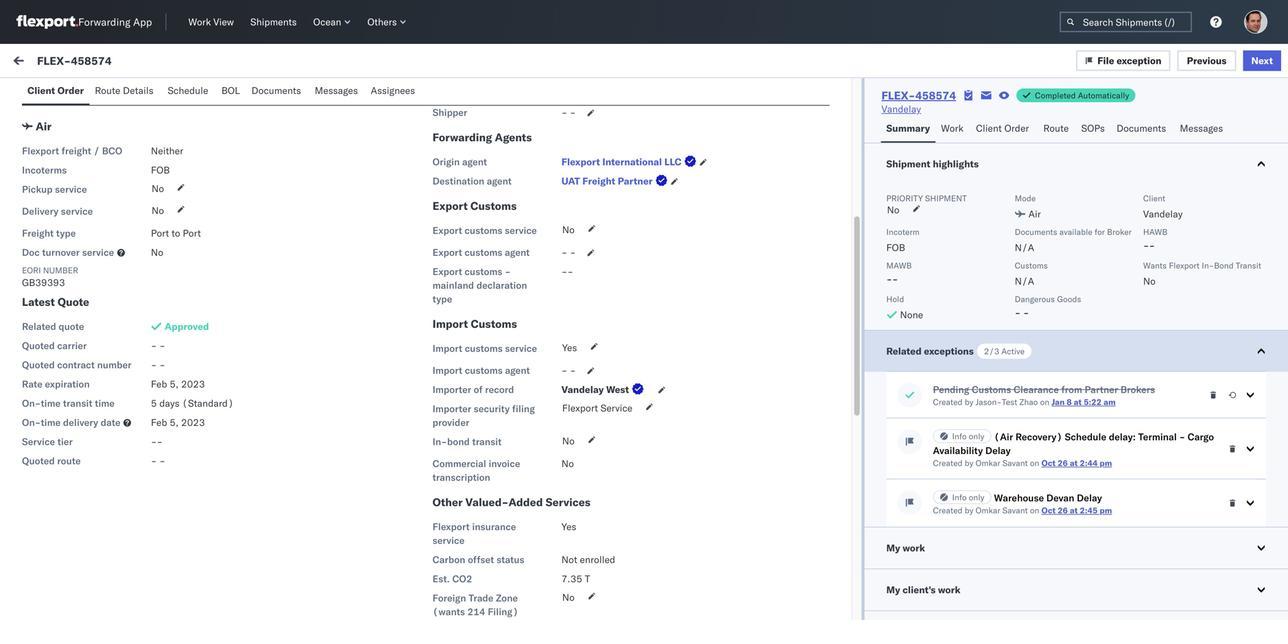 Task type: locate. For each thing, give the bounding box(es) containing it.
0 horizontal spatial documents button
[[246, 78, 309, 105]]

1 xiong from the top
[[151, 149, 176, 161]]

customs up export customs agent
[[465, 224, 502, 236]]

2 customs from the top
[[465, 246, 502, 258]]

rate
[[22, 378, 42, 390]]

1 vertical spatial transit
[[472, 436, 502, 448]]

1 vertical spatial from
[[1061, 383, 1082, 395]]

port right "to"
[[183, 227, 201, 239]]

26 down (air recovery) schedule delay: terminal - cargo availability delay
[[1058, 458, 1068, 468]]

2 horizontal spatial documents
[[1117, 122, 1166, 134]]

at inside pending customs clearance from partner brokers created by jason-test zhao on jan 8 at 5:22 am
[[1074, 397, 1082, 407]]

1 (0) from the left
[[63, 87, 81, 99]]

info for warehouse devan delay
[[952, 492, 967, 502]]

0 vertical spatial at
[[1074, 397, 1082, 407]]

0 vertical spatial feb
[[151, 378, 167, 390]]

0 horizontal spatial schedule
[[168, 84, 208, 96]]

4 export from the top
[[433, 265, 462, 277]]

1 horizontal spatial flex-
[[674, 159, 703, 171]]

vandelay up l
[[1143, 208, 1183, 220]]

2 oct from the top
[[1042, 505, 1056, 515]]

1 horizontal spatial port
[[183, 227, 201, 239]]

2 jie xiong from the top
[[137, 210, 176, 222]]

--
[[562, 265, 573, 277], [151, 436, 163, 448]]

number
[[97, 359, 131, 371]]

messages button left assignees
[[309, 78, 365, 105]]

created by omkar savant on oct 26 at 2:44 pm
[[933, 458, 1112, 468]]

0 horizontal spatial messages button
[[309, 78, 365, 105]]

0 vertical spatial jie
[[137, 149, 149, 161]]

from inside pending customs clearance from partner brokers created by jason-test zhao on jan 8 at 5:22 am
[[1061, 383, 1082, 395]]

importer up provider
[[433, 403, 471, 415]]

flexport down "other" at the bottom left
[[433, 521, 470, 533]]

(0) inside button
[[63, 87, 81, 99]]

0 vertical spatial feb 5, 2023
[[151, 378, 205, 390]]

0 vertical spatial info only
[[952, 431, 984, 441]]

2 vertical spatial quoted
[[22, 455, 55, 467]]

0 vertical spatial xiong
[[151, 149, 176, 161]]

1 omkar from the top
[[976, 458, 1000, 468]]

2 26 from the top
[[1058, 505, 1068, 515]]

0 horizontal spatial delay
[[985, 444, 1011, 456]]

schedule button
[[162, 78, 216, 105]]

1 vertical spatial xiong
[[151, 210, 176, 222]]

3 quoted from the top
[[22, 455, 55, 467]]

resolving left feature
[[112, 234, 151, 246]]

in- down provider
[[433, 436, 447, 448]]

agent up declaration
[[505, 246, 530, 258]]

savant for warehouse
[[1003, 505, 1028, 515]]

mode
[[1015, 193, 1036, 203]]

test
[[1002, 397, 1017, 407]]

1 feb 5, 2023 from the top
[[151, 378, 205, 390]]

transit for quote
[[63, 397, 92, 409]]

1 horizontal spatial (0)
[[128, 87, 146, 99]]

created
[[933, 397, 963, 407], [933, 458, 963, 468], [933, 505, 963, 515]]

only
[[969, 431, 984, 441], [969, 492, 984, 502]]

partner down international
[[618, 175, 653, 187]]

time down rate expiration
[[41, 397, 61, 409]]

0 vertical spatial info
[[952, 431, 967, 441]]

flex- right international
[[674, 159, 703, 171]]

1 only from the top
[[969, 431, 984, 441]]

3 created from the top
[[933, 505, 963, 515]]

1 vertical spatial type
[[433, 293, 452, 305]]

(wants
[[433, 606, 465, 618]]

test down neither
[[153, 172, 170, 184]]

1 info from the top
[[952, 431, 967, 441]]

3 by from the top
[[965, 505, 974, 515]]

x
[[120, 150, 124, 159]]

1 vertical spatial route
[[1043, 122, 1069, 134]]

7.35
[[562, 573, 582, 585]]

service up import customs agent
[[505, 342, 537, 354]]

other valued-added services
[[433, 495, 590, 509]]

2 created from the top
[[933, 458, 963, 468]]

transit for customs
[[472, 436, 502, 448]]

1 quoted from the top
[[22, 340, 55, 352]]

time
[[41, 397, 61, 409], [95, 397, 115, 409], [41, 416, 61, 428]]

26 for recovery)
[[1058, 458, 1068, 468]]

xiong for feature
[[151, 210, 176, 222]]

1 vertical spatial feb
[[151, 416, 167, 428]]

freight
[[62, 145, 91, 157]]

created by omkar savant on oct 26 at 2:45 pm
[[933, 505, 1112, 515]]

documents button right bol
[[246, 78, 309, 105]]

1 customs from the top
[[465, 224, 502, 236]]

1 vertical spatial documents
[[1117, 122, 1166, 134]]

1 vertical spatial partner
[[1085, 383, 1118, 395]]

messages
[[315, 84, 358, 96], [1180, 122, 1223, 134]]

feb 5, 2023 up days
[[151, 378, 205, 390]]

1 26 from the top
[[1058, 458, 1068, 468]]

schedule inside button
[[168, 84, 208, 96]]

1 horizontal spatial work
[[903, 542, 925, 554]]

info only for (air
[[952, 431, 984, 441]]

import up importer of record
[[433, 364, 462, 376]]

messages button right actions
[[1175, 116, 1231, 143]]

1 vertical spatial work
[[903, 542, 925, 554]]

0 vertical spatial partner
[[618, 175, 653, 187]]

my work
[[14, 53, 75, 72], [886, 542, 925, 554]]

0 horizontal spatial client order button
[[22, 78, 89, 105]]

0 horizontal spatial route
[[95, 84, 120, 96]]

hold
[[886, 294, 904, 304]]

customs inside export customs - mainland declaration type
[[465, 265, 502, 277]]

0 vertical spatial order
[[57, 84, 84, 96]]

26 down devan
[[1058, 505, 1068, 515]]

0 vertical spatial forwarding
[[78, 15, 131, 28]]

2 xiong from the top
[[151, 210, 176, 222]]

0 vertical spatial client order
[[27, 84, 84, 96]]

2 5, from the top
[[170, 416, 179, 428]]

contract
[[57, 359, 95, 371]]

1 savant from the top
[[1003, 458, 1028, 468]]

others
[[367, 16, 397, 28]]

1 vertical spatial my
[[886, 542, 900, 554]]

from left smb
[[71, 80, 91, 92]]

jie xiong up 'resolving test'
[[137, 149, 176, 161]]

1 n/a from the top
[[1015, 241, 1034, 253]]

2 port from the left
[[183, 227, 201, 239]]

internal (0)
[[92, 87, 146, 99]]

offset
[[468, 554, 494, 566]]

1 pm from the top
[[1100, 458, 1112, 468]]

0 horizontal spatial 458574
[[71, 54, 112, 67]]

1 jie xiong from the top
[[137, 149, 176, 161]]

1 horizontal spatial route
[[1043, 122, 1069, 134]]

-- for export customs - mainland declaration type
[[562, 265, 573, 277]]

mawb --
[[886, 260, 912, 285]]

on left the jan
[[1040, 397, 1050, 407]]

partner up am
[[1085, 383, 1118, 395]]

flexport. image
[[16, 15, 78, 29]]

time up service tier on the bottom
[[41, 416, 61, 428]]

completed automatically
[[1035, 90, 1129, 100]]

quoted down service tier on the bottom
[[22, 455, 55, 467]]

2 (0) from the left
[[128, 87, 146, 99]]

0 horizontal spatial --
[[151, 436, 163, 448]]

customs inside pending customs clearance from partner brokers created by jason-test zhao on jan 8 at 5:22 am
[[972, 383, 1011, 395]]

my for my client's work "button" in the bottom of the page
[[886, 584, 900, 596]]

4 customs from the top
[[465, 342, 503, 354]]

26 for devan
[[1058, 505, 1068, 515]]

test right "to"
[[187, 234, 204, 246]]

1 vertical spatial info
[[952, 492, 967, 502]]

0 vertical spatial route
[[95, 84, 120, 96]]

freight up doc
[[22, 227, 54, 239]]

shipment highlights
[[886, 158, 979, 170]]

declaration
[[477, 279, 527, 291]]

n/a up the customs n/a
[[1015, 241, 1034, 253]]

0 vertical spatial oct
[[1042, 458, 1056, 468]]

2023 up 5 days (standard)
[[181, 378, 205, 390]]

info only down availability at the right bottom of the page
[[952, 492, 984, 502]]

3 customs from the top
[[465, 265, 502, 277]]

delivery
[[22, 205, 58, 217]]

customs up the export customs service on the top left
[[470, 199, 517, 213]]

order for the right client order button
[[1004, 122, 1029, 134]]

work for work view
[[188, 16, 211, 28]]

messages right actions
[[1180, 122, 1223, 134]]

omkar for warehouse
[[976, 505, 1000, 515]]

messages for the topmost the messages button
[[315, 84, 358, 96]]

port to port
[[151, 227, 201, 239]]

work up highlights
[[941, 122, 964, 134]]

importer for importer of record
[[433, 383, 471, 395]]

on- down "rate"
[[22, 397, 41, 409]]

0 vertical spatial my work
[[14, 53, 75, 72]]

route for route
[[1043, 122, 1069, 134]]

my inside "button"
[[886, 584, 900, 596]]

3 resize handle column header from the left
[[887, 115, 903, 259]]

flex-458574 up summary
[[882, 88, 956, 102]]

delay
[[985, 444, 1011, 456], [1077, 492, 1102, 504]]

customs up of
[[465, 364, 503, 376]]

my work up originates
[[14, 53, 75, 72]]

related for related quote
[[22, 320, 56, 332]]

1 horizontal spatial partner
[[1085, 383, 1118, 395]]

cargo
[[1188, 431, 1214, 443]]

0 vertical spatial delay
[[985, 444, 1011, 456]]

458574 up smb
[[71, 54, 112, 67]]

documents for topmost the documents button
[[251, 84, 301, 96]]

destination
[[433, 175, 484, 187]]

by inside pending customs clearance from partner brokers created by jason-test zhao on jan 8 at 5:22 am
[[965, 397, 974, 407]]

related down latest
[[22, 320, 56, 332]]

1 vertical spatial fob
[[886, 241, 905, 253]]

1 horizontal spatial service
[[601, 402, 633, 414]]

related
[[22, 320, 56, 332], [886, 345, 922, 357]]

feb up 5
[[151, 378, 167, 390]]

0 vertical spatial jie xiong
[[137, 149, 176, 161]]

agent up destination agent
[[462, 156, 487, 168]]

vandelay west
[[562, 383, 629, 395]]

- inside (air recovery) schedule delay: terminal - cargo availability delay
[[1179, 431, 1185, 443]]

2 vertical spatial documents
[[1015, 227, 1057, 237]]

2023 down 5 days (standard)
[[181, 416, 205, 428]]

1 by from the top
[[965, 397, 974, 407]]

1 vertical spatial client order button
[[971, 116, 1038, 143]]

5, down days
[[170, 416, 179, 428]]

at
[[1074, 397, 1082, 407], [1070, 458, 1078, 468], [1070, 505, 1078, 515]]

co2
[[452, 573, 472, 585]]

from up 8
[[1061, 383, 1082, 395]]

2 2023 from the top
[[181, 416, 205, 428]]

1 on- from the top
[[22, 397, 41, 409]]

2 pm from the top
[[1100, 505, 1112, 515]]

related quote
[[22, 320, 84, 332]]

only for warehouse
[[969, 492, 984, 502]]

oct down warehouse devan delay
[[1042, 505, 1056, 515]]

documents down the "mode"
[[1015, 227, 1057, 237]]

1 info only from the top
[[952, 431, 984, 441]]

1 vertical spatial related
[[886, 345, 922, 357]]

1 feb from the top
[[151, 378, 167, 390]]

1 resolving from the top
[[112, 172, 151, 184]]

my inside button
[[886, 542, 900, 554]]

- -
[[562, 68, 576, 80], [562, 106, 576, 118], [562, 246, 576, 258], [151, 340, 165, 352], [151, 359, 165, 371], [562, 364, 576, 376], [151, 455, 165, 467]]

0 horizontal spatial messages
[[315, 84, 358, 96]]

1 horizontal spatial documents button
[[1111, 116, 1175, 143]]

transit up delivery
[[63, 397, 92, 409]]

0 horizontal spatial test
[[153, 172, 170, 184]]

service inside flexport insurance service
[[433, 534, 465, 546]]

2 jie from the top
[[137, 210, 149, 222]]

0 vertical spatial quoted
[[22, 340, 55, 352]]

1 vertical spatial pm
[[1100, 505, 1112, 515]]

yes
[[562, 342, 577, 354], [562, 521, 576, 533]]

file exception button
[[1076, 50, 1171, 71], [1076, 50, 1171, 71]]

0 vertical spatial on-
[[22, 397, 41, 409]]

zhao
[[1020, 397, 1038, 407]]

0 vertical spatial in-
[[1202, 260, 1214, 271]]

incoterms
[[22, 164, 67, 176]]

2 vertical spatial created
[[933, 505, 963, 515]]

related down none
[[886, 345, 922, 357]]

1 vertical spatial --
[[151, 436, 163, 448]]

export inside export customs - mainland declaration type
[[433, 265, 462, 277]]

on down recovery)
[[1030, 458, 1039, 468]]

None checkbox
[[22, 221, 36, 234]]

warehouse devan delay
[[994, 492, 1102, 504]]

of
[[474, 383, 483, 395]]

0 vertical spatial --
[[562, 265, 573, 277]]

jie right x in the left top of the page
[[137, 149, 149, 161]]

458574 up work button
[[915, 88, 956, 102]]

pm for delay
[[1100, 505, 1112, 515]]

-- for service tier
[[151, 436, 163, 448]]

resolving
[[112, 172, 151, 184], [112, 234, 151, 246]]

5 customs from the top
[[465, 364, 503, 376]]

transit down importer security filing provider
[[472, 436, 502, 448]]

flexport right neither
[[183, 150, 214, 160]]

import down mainland
[[433, 317, 468, 331]]

0 horizontal spatial forwarding
[[78, 15, 131, 28]]

type inside export customs - mainland declaration type
[[433, 293, 452, 305]]

work for work button
[[941, 122, 964, 134]]

import for import customs service
[[433, 342, 462, 354]]

1 vertical spatial air
[[1029, 208, 1041, 220]]

2023
[[181, 378, 205, 390], [181, 416, 205, 428]]

foreign
[[433, 592, 466, 604]]

filing)
[[488, 606, 518, 618]]

flex- up summary
[[882, 88, 915, 102]]

2 resolving from the top
[[112, 234, 151, 246]]

wants flexport in-bond transit no
[[1143, 260, 1261, 287]]

import down import customs
[[433, 342, 462, 354]]

my up my client's work
[[886, 542, 900, 554]]

1 vertical spatial on
[[1030, 458, 1039, 468]]

customs for pending customs clearance from partner brokers created by jason-test zhao on jan 8 at 5:22 am
[[972, 383, 1011, 395]]

0 vertical spatial my
[[14, 53, 36, 72]]

pm right '2:45'
[[1100, 505, 1112, 515]]

0 vertical spatial 5,
[[170, 378, 179, 390]]

2 by from the top
[[965, 458, 974, 468]]

1 resize handle column header from the left
[[62, 115, 79, 259]]

(0) inside "button"
[[128, 87, 146, 99]]

1 horizontal spatial messages button
[[1175, 116, 1231, 143]]

quoted contract number
[[22, 359, 131, 371]]

2 info from the top
[[952, 492, 967, 502]]

0 horizontal spatial port
[[151, 227, 169, 239]]

on- up service tier on the bottom
[[22, 416, 41, 428]]

info for (air recovery) schedule delay: terminal - cargo availability delay
[[952, 431, 967, 441]]

jie up resolving feature test
[[137, 210, 149, 222]]

on- for on-time delivery date
[[22, 416, 41, 428]]

delay down (air on the bottom of page
[[985, 444, 1011, 456]]

order for topmost client order button
[[57, 84, 84, 96]]

1 horizontal spatial from
[[1061, 383, 1082, 395]]

air down the "mode"
[[1029, 208, 1041, 220]]

1 vertical spatial omkar
[[976, 505, 1000, 515]]

1 vertical spatial info only
[[952, 492, 984, 502]]

1 vertical spatial flex-458574
[[882, 88, 956, 102]]

quoted for quoted contract number
[[22, 359, 55, 371]]

resolving for resolving feature test
[[112, 234, 151, 246]]

only up availability at the right bottom of the page
[[969, 431, 984, 441]]

bond
[[447, 436, 470, 448]]

1 vertical spatial 458574
[[915, 88, 956, 102]]

service right turnover
[[82, 246, 114, 258]]

messages left assignees
[[315, 84, 358, 96]]

5, up days
[[170, 378, 179, 390]]

omkar for (air
[[976, 458, 1000, 468]]

n/a inside the customs n/a
[[1015, 275, 1034, 287]]

quoted
[[22, 340, 55, 352], [22, 359, 55, 371], [22, 455, 55, 467]]

ocean button
[[308, 13, 356, 31]]

shipment
[[886, 158, 930, 170]]

work up details
[[133, 56, 156, 68]]

2:44
[[1080, 458, 1098, 468]]

flexport right wants
[[1169, 260, 1200, 271]]

0 horizontal spatial documents
[[251, 84, 301, 96]]

jie xiong up resolving feature test
[[137, 210, 176, 222]]

customs for export customs agent
[[465, 246, 502, 258]]

type up doc turnover service
[[56, 227, 76, 239]]

freight right uat in the top of the page
[[582, 175, 615, 187]]

quoted up "rate"
[[22, 359, 55, 371]]

1 port from the left
[[151, 227, 169, 239]]

jan 8 at 5:22 am button
[[1052, 397, 1116, 407]]

Search Shipments (/) text field
[[1060, 12, 1192, 32]]

0 horizontal spatial client order
[[27, 84, 84, 96]]

2 savant from the top
[[1003, 505, 1028, 515]]

1 horizontal spatial type
[[433, 293, 452, 305]]

eori
[[22, 265, 41, 275]]

related exceptions
[[886, 345, 974, 357]]

0 vertical spatial freight
[[582, 175, 615, 187]]

import up smb
[[102, 56, 131, 68]]

freight type
[[22, 227, 76, 239]]

omkar down warehouse
[[976, 505, 1000, 515]]

1 importer from the top
[[433, 383, 471, 395]]

xiong up "to"
[[151, 210, 176, 222]]

assignees
[[371, 84, 415, 96]]

info only up availability at the right bottom of the page
[[952, 431, 984, 441]]

2 quoted from the top
[[22, 359, 55, 371]]

customs up import customs agent
[[465, 342, 503, 354]]

0 vertical spatial test
[[153, 172, 170, 184]]

1 vertical spatial client order
[[976, 122, 1029, 134]]

1 created from the top
[[933, 397, 963, 407]]

5
[[151, 397, 157, 409]]

documents
[[251, 84, 301, 96], [1117, 122, 1166, 134], [1015, 227, 1057, 237]]

3 export from the top
[[433, 246, 462, 258]]

in- left the transit
[[1202, 260, 1214, 271]]

2 omkar from the top
[[976, 505, 1000, 515]]

flexport inside wants flexport in-bond transit no
[[1169, 260, 1200, 271]]

0 horizontal spatial flex-458574
[[37, 54, 112, 67]]

oct down recovery)
[[1042, 458, 1056, 468]]

rate expiration
[[22, 378, 90, 390]]

n/a
[[1015, 241, 1034, 253], [1015, 275, 1034, 287]]

1 horizontal spatial transit
[[472, 436, 502, 448]]

export for export customs agent
[[433, 246, 462, 258]]

2 info only from the top
[[952, 492, 984, 502]]

1 vertical spatial my work
[[886, 542, 925, 554]]

2 on- from the top
[[22, 416, 41, 428]]

customs for import customs service
[[465, 342, 503, 354]]

2 vertical spatial 458574
[[703, 159, 738, 171]]

in-bond transit
[[433, 436, 502, 448]]

info up availability at the right bottom of the page
[[952, 431, 967, 441]]

customs for export customs service
[[465, 224, 502, 236]]

on-
[[22, 397, 41, 409], [22, 416, 41, 428]]

clearance
[[1014, 383, 1059, 395]]

messages button
[[309, 78, 365, 105], [1175, 116, 1231, 143]]

delay inside (air recovery) schedule delay: terminal - cargo availability delay
[[985, 444, 1011, 456]]

pending customs clearance from partner brokers created by jason-test zhao on jan 8 at 5:22 am
[[933, 383, 1155, 407]]

flexport
[[22, 145, 59, 157], [183, 150, 214, 160], [562, 156, 600, 168], [183, 211, 214, 222], [1169, 260, 1200, 271], [562, 402, 598, 414], [433, 521, 470, 533]]

documents button right sops
[[1111, 116, 1175, 143]]

flexport down vandelay west
[[562, 402, 598, 414]]

import work button
[[102, 56, 156, 68]]

importer inside importer security filing provider
[[433, 403, 471, 415]]

filing
[[512, 403, 535, 415]]

at left 2:44
[[1070, 458, 1078, 468]]

schedule inside (air recovery) schedule delay: terminal - cargo availability delay
[[1065, 431, 1107, 443]]

1 vertical spatial quoted
[[22, 359, 55, 371]]

savant down warehouse
[[1003, 505, 1028, 515]]

service for doc turnover service
[[82, 246, 114, 258]]

info only for warehouse
[[952, 492, 984, 502]]

jie xiong for feature
[[137, 210, 176, 222]]

0 vertical spatial omkar
[[976, 458, 1000, 468]]

2 export from the top
[[433, 224, 462, 236]]

doc
[[22, 246, 40, 258]]

yes down services
[[562, 521, 576, 533]]

on down warehouse devan delay
[[1030, 505, 1039, 515]]

time for transit
[[41, 397, 61, 409]]

1 vertical spatial feb 5, 2023
[[151, 416, 205, 428]]

flexport up the port to port
[[183, 211, 214, 222]]

documents right 'bol' button
[[251, 84, 301, 96]]

work inside button
[[941, 122, 964, 134]]

mainland
[[433, 279, 474, 291]]

flex-458574 up originates from smb app
[[37, 54, 112, 67]]

2 horizontal spatial flex-
[[882, 88, 915, 102]]

work inside button
[[903, 542, 925, 554]]

0 horizontal spatial transit
[[63, 397, 92, 409]]

2 vertical spatial on
[[1030, 505, 1039, 515]]

pm right 2:44
[[1100, 458, 1112, 468]]

1 oct from the top
[[1042, 458, 1056, 468]]

1 vertical spatial jie
[[137, 210, 149, 222]]

1 jie from the top
[[137, 149, 149, 161]]

0 vertical spatial on
[[1040, 397, 1050, 407]]

jie xiong
[[137, 149, 176, 161], [137, 210, 176, 222]]

2 only from the top
[[969, 492, 984, 502]]

exceptions
[[924, 345, 974, 357]]

flex- up originates
[[37, 54, 71, 67]]

my
[[14, 53, 36, 72], [886, 542, 900, 554], [886, 584, 900, 596]]

turnover
[[42, 246, 80, 258]]

None checkbox
[[22, 117, 36, 131], [22, 159, 36, 173], [22, 117, 36, 131], [22, 159, 36, 173]]

available
[[1059, 227, 1093, 237]]

documents for rightmost the documents button
[[1117, 122, 1166, 134]]

1 horizontal spatial documents
[[1015, 227, 1057, 237]]

info only
[[952, 431, 984, 441], [952, 492, 984, 502]]

resolving down x in the left top of the page
[[112, 172, 151, 184]]

1 export from the top
[[433, 199, 468, 213]]

2 n/a from the top
[[1015, 275, 1034, 287]]

work button
[[936, 116, 971, 143]]

1 horizontal spatial in-
[[1202, 260, 1214, 271]]

route for route details
[[95, 84, 120, 96]]

oct for recovery)
[[1042, 458, 1056, 468]]

2 importer from the top
[[433, 403, 471, 415]]

resize handle column header
[[62, 115, 79, 259], [651, 115, 668, 259], [887, 115, 903, 259], [1122, 115, 1139, 259], [1263, 115, 1280, 259]]

delay up '2:45'
[[1077, 492, 1102, 504]]

omkar down (air on the bottom of page
[[976, 458, 1000, 468]]

documents right sops button
[[1117, 122, 1166, 134]]

(air
[[994, 431, 1013, 443]]

0 vertical spatial created
[[933, 397, 963, 407]]

service for import customs service
[[505, 342, 537, 354]]

internal (0) button
[[86, 81, 154, 108]]



Task type: vqa. For each thing, say whether or not it's contained in the screenshot.


Task type: describe. For each thing, give the bounding box(es) containing it.
- inside export customs - mainland declaration type
[[505, 265, 511, 277]]

others button
[[362, 13, 412, 31]]

created for (air recovery) schedule delay: terminal - cargo availability delay
[[933, 458, 963, 468]]

commercial invoice transcription
[[433, 458, 520, 483]]

1 horizontal spatial client order
[[976, 122, 1029, 134]]

my client's work button
[[864, 569, 1288, 610]]

eori number gb39393
[[22, 265, 78, 288]]

1 vertical spatial flex-
[[882, 88, 915, 102]]

oct for devan
[[1042, 505, 1056, 515]]

2 vertical spatial flex-
[[674, 159, 703, 171]]

1 vertical spatial freight
[[22, 227, 54, 239]]

services
[[546, 495, 590, 509]]

enrolled
[[580, 554, 615, 566]]

0 vertical spatial documents button
[[246, 78, 309, 105]]

1 horizontal spatial client order button
[[971, 116, 1038, 143]]

1 horizontal spatial air
[[1029, 208, 1041, 220]]

quoted for quoted carrier
[[22, 340, 55, 352]]

doc turnover service
[[22, 246, 114, 258]]

route
[[57, 455, 81, 467]]

flexport insurance service
[[433, 521, 516, 546]]

j x
[[117, 150, 124, 159]]

0 horizontal spatial flex-
[[37, 54, 71, 67]]

jie for feature
[[137, 210, 149, 222]]

flexport freight / bco
[[22, 145, 122, 157]]

valued-
[[465, 495, 509, 509]]

work inside "button"
[[938, 584, 961, 596]]

j
[[117, 150, 120, 159]]

importer for importer security filing provider
[[433, 403, 471, 415]]

quoted for quoted route
[[22, 455, 55, 467]]

1 vertical spatial messages button
[[1175, 116, 1231, 143]]

0 vertical spatial work
[[39, 53, 75, 72]]

on inside pending customs clearance from partner brokers created by jason-test zhao on jan 8 at 5:22 am
[[1040, 397, 1050, 407]]

0 vertical spatial fob
[[151, 164, 170, 176]]

importer security filing provider
[[433, 403, 535, 428]]

(0) for internal (0)
[[128, 87, 146, 99]]

214
[[467, 606, 485, 618]]

my for my work button
[[886, 542, 900, 554]]

approved
[[165, 320, 209, 332]]

security
[[474, 403, 510, 415]]

1 horizontal spatial flex-458574
[[882, 88, 956, 102]]

forwarding for forwarding agents
[[433, 130, 492, 144]]

n/a inside documents available for broker n/a
[[1015, 241, 1034, 253]]

latest quote
[[22, 295, 89, 309]]

2 feb 5, 2023 from the top
[[151, 416, 205, 428]]

1 horizontal spatial freight
[[582, 175, 615, 187]]

fob inside client vandelay incoterm fob
[[886, 241, 905, 253]]

m l
[[1150, 222, 1162, 232]]

1 horizontal spatial test
[[187, 234, 204, 246]]

delivery service
[[22, 205, 93, 217]]

forwarding for forwarding app
[[78, 15, 131, 28]]

uat freight partner link
[[562, 174, 670, 188]]

(air recovery) schedule delay: terminal - cargo availability delay
[[933, 431, 1214, 456]]

customs up dangerous
[[1015, 260, 1048, 271]]

flexport up uat in the top of the page
[[562, 156, 600, 168]]

added
[[509, 495, 543, 509]]

service up delivery service
[[55, 183, 87, 195]]

provider
[[433, 416, 469, 428]]

route details
[[95, 84, 153, 96]]

shipper
[[433, 106, 467, 118]]

my work inside button
[[886, 542, 925, 554]]

sops button
[[1076, 116, 1111, 143]]

quoted carrier
[[22, 340, 87, 352]]

created for warehouse devan delay
[[933, 505, 963, 515]]

commercial
[[433, 458, 486, 470]]

l
[[1158, 222, 1162, 232]]

pm for schedule
[[1100, 458, 1112, 468]]

1 vertical spatial in-
[[433, 436, 447, 448]]

service for flexport insurance service
[[433, 534, 465, 546]]

on for devan
[[1030, 505, 1039, 515]]

none
[[900, 309, 923, 321]]

actions
[[1145, 119, 1174, 129]]

0 horizontal spatial partner
[[618, 175, 653, 187]]

at for schedule
[[1070, 458, 1078, 468]]

vandelay up flexport service
[[562, 383, 604, 395]]

by for warehouse
[[965, 505, 974, 515]]

next
[[1251, 54, 1273, 66]]

client's
[[903, 584, 936, 596]]

warehouse
[[994, 492, 1044, 504]]

customs for import customs agent
[[465, 364, 503, 376]]

0 vertical spatial messages button
[[309, 78, 365, 105]]

client inside client vandelay incoterm fob
[[1143, 193, 1165, 203]]

related for related exceptions
[[886, 345, 922, 357]]

agent up record
[[505, 364, 530, 376]]

llc
[[664, 156, 682, 168]]

messages for bottommost the messages button
[[1180, 122, 1223, 134]]

completed
[[1035, 90, 1076, 100]]

vandelay up priority shipment
[[909, 159, 949, 171]]

8
[[1067, 397, 1072, 407]]

at for delay
[[1070, 505, 1078, 515]]

2 resize handle column header from the left
[[651, 115, 668, 259]]

resolving for resolving test
[[112, 172, 151, 184]]

2 feb from the top
[[151, 416, 167, 428]]

from inside originates from smb app
[[71, 80, 91, 92]]

service down pickup service
[[61, 205, 93, 217]]

zone
[[496, 592, 518, 604]]

partner inside pending customs clearance from partner brokers created by jason-test zhao on jan 8 at 5:22 am
[[1085, 383, 1118, 395]]

assignees button
[[365, 78, 423, 105]]

not
[[562, 554, 577, 566]]

export customs service
[[433, 224, 537, 236]]

savant for (air
[[1003, 458, 1028, 468]]

2/3
[[984, 346, 999, 356]]

on- for on-time transit time
[[22, 397, 41, 409]]

0 horizontal spatial my work
[[14, 53, 75, 72]]

0 vertical spatial air
[[36, 119, 52, 133]]

devan
[[1046, 492, 1074, 504]]

vandelay inside client vandelay incoterm fob
[[1143, 208, 1183, 220]]

4 resize handle column header from the left
[[1122, 115, 1139, 259]]

priority shipment
[[886, 193, 967, 203]]

resolving test
[[112, 172, 170, 184]]

flexport international llc
[[562, 156, 682, 168]]

1 vertical spatial work
[[133, 56, 156, 68]]

invoice
[[489, 458, 520, 470]]

import for import customs
[[433, 317, 468, 331]]

jie for test
[[137, 149, 149, 161]]

not enrolled
[[562, 554, 615, 566]]

import customs
[[433, 317, 517, 331]]

resolving feature test
[[112, 234, 204, 246]]

export customs agent
[[433, 246, 530, 258]]

service for export customs service
[[505, 224, 537, 236]]

customs for export customs
[[470, 199, 517, 213]]

export for export customs service
[[433, 224, 462, 236]]

import for import customs agent
[[433, 364, 462, 376]]

time for delivery
[[41, 416, 61, 428]]

vandelay down priority shipment
[[909, 221, 949, 233]]

customs for import customs
[[471, 317, 517, 331]]

0 vertical spatial yes
[[562, 342, 577, 354]]

transcription
[[433, 471, 490, 483]]

time up date
[[95, 397, 115, 409]]

1 2023 from the top
[[181, 378, 205, 390]]

route button
[[1038, 116, 1076, 143]]

recovery)
[[1016, 431, 1062, 443]]

flex- 458574
[[674, 159, 738, 171]]

bol
[[221, 84, 240, 96]]

date
[[101, 416, 120, 428]]

app
[[22, 94, 39, 106]]

no inside wants flexport in-bond transit no
[[1143, 275, 1156, 287]]

xiong for test
[[151, 149, 176, 161]]

jan
[[1052, 397, 1065, 407]]

agents
[[495, 130, 532, 144]]

list
[[200, 87, 216, 99]]

delivery
[[63, 416, 98, 428]]

1 horizontal spatial delay
[[1077, 492, 1102, 504]]

flexport up incoterms at the left of page
[[22, 145, 59, 157]]

0 vertical spatial client order button
[[22, 78, 89, 105]]

only for (air
[[969, 431, 984, 441]]

tier
[[57, 436, 73, 448]]

vandelay up summary
[[882, 103, 921, 115]]

forwarding app link
[[16, 15, 152, 29]]

t
[[585, 573, 590, 585]]

export for export customs
[[433, 199, 468, 213]]

external (0)
[[22, 87, 81, 99]]

(0) for external (0)
[[63, 87, 81, 99]]

1 vertical spatial yes
[[562, 521, 576, 533]]

flexport inside flexport insurance service
[[433, 521, 470, 533]]

exception
[[1117, 54, 1162, 66]]

carrier
[[57, 340, 87, 352]]

previous
[[1187, 54, 1227, 66]]

0 vertical spatial service
[[601, 402, 633, 414]]

documents inside documents available for broker n/a
[[1015, 227, 1057, 237]]

created inside pending customs clearance from partner brokers created by jason-test zhao on jan 8 at 5:22 am
[[933, 397, 963, 407]]

est. co2
[[433, 573, 472, 585]]

next button
[[1243, 50, 1281, 71]]

0 horizontal spatial service
[[22, 436, 55, 448]]

originates from smb app
[[22, 80, 115, 106]]

details
[[123, 84, 153, 96]]

0 vertical spatial 458574
[[71, 54, 112, 67]]

2:45
[[1080, 505, 1098, 515]]

on for recovery)
[[1030, 458, 1039, 468]]

customs for export customs - mainland declaration type
[[465, 265, 502, 277]]

terminal
[[1138, 431, 1177, 443]]

export for export customs - mainland declaration type
[[433, 265, 462, 277]]

1 horizontal spatial 458574
[[703, 159, 738, 171]]

in- inside wants flexport in-bond transit no
[[1202, 260, 1214, 271]]

export customs
[[433, 199, 517, 213]]

international
[[602, 156, 662, 168]]

/
[[94, 145, 100, 157]]

import customs service
[[433, 342, 537, 354]]

agent up export customs
[[487, 175, 512, 187]]

import for import work
[[102, 56, 131, 68]]

5 days (standard)
[[151, 397, 234, 409]]

by for (air
[[965, 458, 974, 468]]

1 5, from the top
[[170, 378, 179, 390]]

2 horizontal spatial 458574
[[915, 88, 956, 102]]

pickup service
[[22, 183, 87, 195]]

0 vertical spatial type
[[56, 227, 76, 239]]

jie xiong for test
[[137, 149, 176, 161]]

message
[[159, 87, 198, 99]]

transit
[[1236, 260, 1261, 271]]

5 resize handle column header from the left
[[1263, 115, 1280, 259]]

hawb
[[1143, 227, 1168, 237]]



